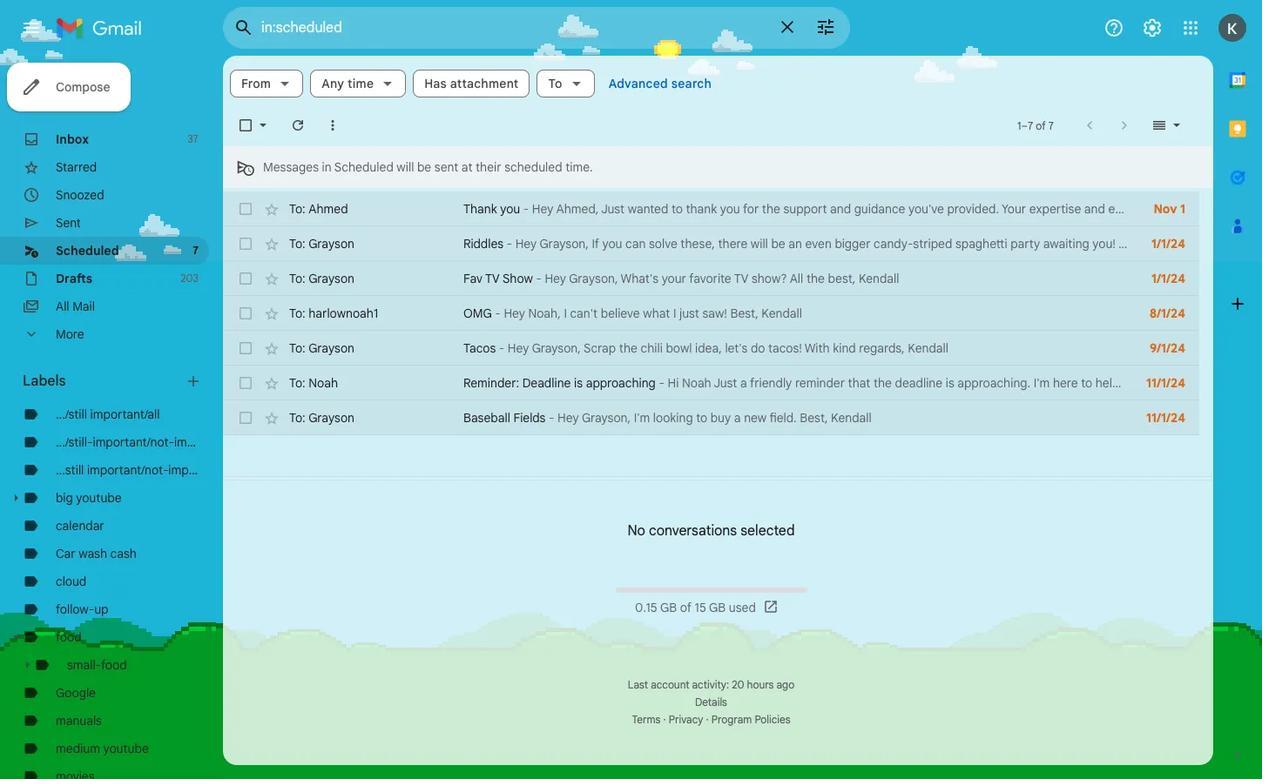 Task type: describe. For each thing, give the bounding box(es) containing it.
with
[[805, 341, 830, 356]]

youtube for medium youtube
[[103, 741, 149, 757]]

kendall down that
[[831, 410, 872, 426]]

noah,
[[528, 306, 561, 321]]

.../still
[[56, 407, 87, 423]]

.../still-important/not-important link
[[56, 435, 228, 450]]

last
[[628, 679, 648, 692]]

kendall up deadline
[[908, 341, 949, 356]]

hey left ahmed,
[[532, 201, 554, 217]]

15
[[695, 600, 706, 616]]

0 horizontal spatial food
[[56, 630, 82, 646]]

0 horizontal spatial i'm
[[634, 410, 650, 426]]

tacos!
[[768, 341, 802, 356]]

ahmed,
[[556, 201, 599, 217]]

show
[[503, 271, 533, 287]]

0 horizontal spatial support
[[784, 201, 827, 217]]

expertise
[[1029, 201, 1081, 217]]

an
[[789, 236, 802, 252]]

conversations
[[649, 523, 737, 540]]

details link
[[695, 696, 727, 709]]

can't
[[570, 306, 598, 321]]

scrap
[[584, 341, 616, 356]]

big youtube link
[[56, 490, 122, 506]]

labels
[[23, 373, 66, 390]]

will inside row
[[751, 236, 768, 252]]

support image
[[1104, 17, 1125, 38]]

policies
[[755, 713, 791, 727]]

reminder: deadline is approaching - hi noah just a friendly reminder that the deadline is approaching. i'm here to help if you need any support o
[[463, 375, 1262, 391]]

7 inside labels navigation
[[193, 244, 199, 257]]

grayson, down approaching
[[582, 410, 631, 426]]

2 horizontal spatial to
[[1081, 375, 1093, 391]]

tacos
[[463, 341, 496, 356]]

- right riddles
[[507, 236, 512, 252]]

all mail link
[[56, 299, 95, 314]]

has attachment button
[[413, 70, 530, 98]]

all inside labels navigation
[[56, 299, 69, 314]]

hey up the show on the left
[[516, 236, 537, 252]]

your
[[1002, 201, 1026, 217]]

have
[[1199, 201, 1226, 217]]

program policies link
[[711, 713, 791, 727]]

7 row from the top
[[223, 401, 1200, 436]]

at
[[462, 159, 473, 175]]

food link
[[56, 630, 82, 646]]

1 tv from the left
[[485, 271, 500, 287]]

0 horizontal spatial 1
[[1018, 119, 1021, 132]]

1 vertical spatial support
[[1210, 375, 1254, 391]]

1 row from the top
[[223, 192, 1262, 227]]

selected
[[741, 523, 795, 540]]

0 vertical spatial of
[[1036, 119, 1046, 132]]

no
[[628, 523, 645, 540]]

grayson, up deadline
[[532, 341, 581, 356]]

thank
[[686, 201, 717, 217]]

1 horizontal spatial food
[[101, 658, 127, 673]]

field.
[[770, 410, 797, 426]]

- down scheduled
[[523, 201, 529, 217]]

9/1/24
[[1150, 341, 1186, 356]]

deadline
[[522, 375, 571, 391]]

ahmed
[[309, 201, 348, 217]]

canno
[[1232, 236, 1262, 252]]

let's
[[725, 341, 748, 356]]

there
[[718, 236, 748, 252]]

1 gb from the left
[[660, 600, 677, 616]]

details
[[695, 696, 727, 709]]

2 horizontal spatial 7
[[1049, 119, 1054, 132]]

terms
[[632, 713, 661, 727]]

if
[[592, 236, 599, 252]]

provided.
[[947, 201, 999, 217]]

important/not- for ...still
[[87, 463, 168, 478]]

- right tacos
[[499, 341, 505, 356]]

5 row from the top
[[223, 331, 1200, 366]]

grayson for tacos
[[309, 341, 354, 356]]

terms link
[[632, 713, 661, 727]]

what
[[643, 306, 670, 321]]

2 and from the left
[[1084, 201, 1105, 217]]

that
[[848, 375, 871, 391]]

1 vertical spatial a
[[734, 410, 741, 426]]

car wash cash link
[[56, 546, 137, 562]]

what
[[1119, 236, 1148, 252]]

car
[[56, 546, 75, 562]]

follow-up
[[56, 602, 108, 618]]

to: for tacos
[[289, 341, 306, 356]]

small-food
[[67, 658, 127, 673]]

calendar
[[56, 518, 104, 534]]

been
[[1229, 201, 1257, 217]]

can
[[626, 236, 646, 252]]

important for ...still important/not-important
[[168, 463, 223, 478]]

0 vertical spatial just
[[601, 201, 625, 217]]

o
[[1257, 375, 1262, 391]]

grayson for fav tv show
[[309, 271, 354, 287]]

hey right fields
[[558, 410, 579, 426]]

–
[[1021, 119, 1028, 132]]

1 vertical spatial 1
[[1180, 201, 1186, 217]]

grayson, left if
[[540, 236, 589, 252]]

inbox
[[56, 132, 89, 147]]

labels heading
[[23, 373, 185, 390]]

follow-up link
[[56, 602, 108, 618]]

messages
[[263, 159, 319, 175]]

1 – 7 of 7
[[1018, 119, 1054, 132]]

kendall up tacos!
[[762, 306, 802, 321]]

to: for reminder: deadline is approaching
[[289, 375, 306, 391]]

if
[[1123, 375, 1130, 391]]

chili
[[641, 341, 663, 356]]

2 row from the top
[[223, 227, 1262, 261]]

Search mail text field
[[261, 19, 767, 37]]

...still important/not-important
[[56, 463, 223, 478]]

grayson for baseball fields
[[309, 410, 354, 426]]

cash
[[110, 546, 137, 562]]

1 horizontal spatial 7
[[1028, 119, 1033, 132]]

activity:
[[692, 679, 729, 692]]

no conversations selected
[[628, 523, 795, 540]]

gmail image
[[56, 10, 151, 45]]

has
[[1151, 236, 1170, 252]]

.../still-
[[56, 435, 93, 450]]

settings image
[[1142, 17, 1163, 38]]

0 vertical spatial be
[[417, 159, 431, 175]]

you left 'for'
[[720, 201, 740, 217]]

privacy
[[669, 713, 703, 727]]

grayson, down if
[[569, 271, 618, 287]]

0 horizontal spatial will
[[397, 159, 414, 175]]

1 horizontal spatial i'm
[[1034, 375, 1050, 391]]

sent
[[435, 159, 458, 175]]

tacos - hey grayson, scrap the chili bowl idea, let's do tacos! with kind regards, kendall
[[463, 341, 949, 356]]

more image
[[324, 117, 341, 134]]

to: for thank you
[[289, 201, 306, 217]]

best,
[[828, 271, 856, 287]]

these,
[[681, 236, 715, 252]]

omg - hey noah, i can't believe what i just saw! best, kendall
[[463, 306, 802, 321]]

.../still important/all
[[56, 407, 160, 423]]

4 row from the top
[[223, 296, 1200, 331]]

1 and from the left
[[830, 201, 851, 217]]

1 is from the left
[[574, 375, 583, 391]]

...still important/not-important link
[[56, 463, 223, 478]]

8/1/24
[[1150, 306, 1186, 321]]

riddles
[[463, 236, 504, 252]]

1/1/24 for hey grayson, if you can solve these, there will be an even bigger candy-striped spaghetti party awaiting you! what has hands but canno
[[1152, 236, 1186, 252]]

to button
[[537, 70, 595, 98]]

any time
[[322, 76, 374, 91]]

the right 'for'
[[762, 201, 780, 217]]

up
[[94, 602, 108, 618]]

1/1/24 for hey grayson, what's your favorite tv show? all the best, kendall
[[1152, 271, 1186, 287]]



Task type: vqa. For each thing, say whether or not it's contained in the screenshot.


Task type: locate. For each thing, give the bounding box(es) containing it.
i left can't
[[564, 306, 567, 321]]

· down details
[[706, 713, 709, 727]]

1 to: from the top
[[289, 201, 306, 217]]

1 horizontal spatial just
[[714, 375, 737, 391]]

to
[[672, 201, 683, 217], [1081, 375, 1093, 391], [696, 410, 708, 426]]

1 horizontal spatial scheduled
[[334, 159, 394, 175]]

0 vertical spatial will
[[397, 159, 414, 175]]

hey up the noah,
[[545, 271, 566, 287]]

show?
[[752, 271, 787, 287]]

1 horizontal spatial be
[[771, 236, 786, 252]]

0 vertical spatial 11/1/24
[[1146, 375, 1186, 391]]

3 to: grayson from the top
[[289, 341, 354, 356]]

wash
[[79, 546, 107, 562]]

youtube for big youtube
[[76, 490, 122, 506]]

3 to: from the top
[[289, 271, 306, 287]]

11/1/24 left any
[[1146, 375, 1186, 391]]

to: up to: noah
[[289, 341, 306, 356]]

1 vertical spatial just
[[714, 375, 737, 391]]

i
[[564, 306, 567, 321], [673, 306, 676, 321]]

0 vertical spatial all
[[790, 271, 803, 287]]

looking
[[653, 410, 693, 426]]

None search field
[[223, 7, 850, 49]]

2 noah from the left
[[682, 375, 711, 391]]

party
[[1011, 236, 1040, 252]]

1 vertical spatial 11/1/24
[[1146, 410, 1186, 426]]

to: grayson up to: noah
[[289, 341, 354, 356]]

program
[[711, 713, 752, 727]]

1 horizontal spatial tv
[[734, 271, 749, 287]]

search mail image
[[228, 12, 260, 44]]

- right the show on the left
[[536, 271, 542, 287]]

scheduled up "drafts"
[[56, 243, 119, 259]]

0 horizontal spatial ·
[[663, 713, 666, 727]]

grayson down to: harlownoah1
[[309, 341, 354, 356]]

1 horizontal spatial 1
[[1180, 201, 1186, 217]]

i'm left looking
[[634, 410, 650, 426]]

0 vertical spatial i'm
[[1034, 375, 1050, 391]]

to: grayson down to: noah
[[289, 410, 354, 426]]

a right buy
[[734, 410, 741, 426]]

1 horizontal spatial support
[[1210, 375, 1254, 391]]

tv right fav
[[485, 271, 500, 287]]

important/not- for .../still-
[[93, 435, 174, 450]]

to left the thank at right top
[[672, 201, 683, 217]]

i'm left here
[[1034, 375, 1050, 391]]

deadline
[[895, 375, 943, 391]]

best, right field.
[[800, 410, 828, 426]]

big youtube
[[56, 490, 122, 506]]

snoozed
[[56, 187, 104, 203]]

2 to: grayson from the top
[[289, 271, 354, 287]]

0 horizontal spatial is
[[574, 375, 583, 391]]

all left mail
[[56, 299, 69, 314]]

more button
[[0, 321, 209, 348]]

will left sent
[[397, 159, 414, 175]]

from button
[[230, 70, 303, 98]]

clear search image
[[770, 10, 805, 44]]

- right fields
[[549, 410, 554, 426]]

0 horizontal spatial gb
[[660, 600, 677, 616]]

of left 15
[[680, 600, 692, 616]]

just
[[601, 201, 625, 217], [714, 375, 737, 391]]

privacy link
[[669, 713, 703, 727]]

tab list
[[1214, 56, 1262, 717]]

0 horizontal spatial and
[[830, 201, 851, 217]]

to: for riddles
[[289, 236, 306, 252]]

to: left ahmed
[[289, 201, 306, 217]]

reminder
[[795, 375, 845, 391]]

7 to: from the top
[[289, 410, 306, 426]]

1 vertical spatial i'm
[[634, 410, 650, 426]]

cloud
[[56, 574, 86, 590]]

to left help
[[1081, 375, 1093, 391]]

1 noah from the left
[[309, 375, 338, 391]]

2 grayson from the top
[[309, 271, 354, 287]]

sent
[[56, 215, 81, 231]]

1 i from the left
[[564, 306, 567, 321]]

support up an
[[784, 201, 827, 217]]

for
[[743, 201, 759, 217]]

their
[[476, 159, 501, 175]]

snoozed link
[[56, 187, 104, 203]]

0 vertical spatial best,
[[730, 306, 759, 321]]

kendall right best, at right top
[[859, 271, 899, 287]]

fav
[[463, 271, 483, 287]]

grayson,
[[540, 236, 589, 252], [569, 271, 618, 287], [532, 341, 581, 356], [582, 410, 631, 426]]

None checkbox
[[237, 117, 254, 134]]

1 horizontal spatial noah
[[682, 375, 711, 391]]

1/1/24 up the "8/1/24"
[[1152, 271, 1186, 287]]

awaiting
[[1043, 236, 1090, 252]]

1 horizontal spatial all
[[790, 271, 803, 287]]

best, right saw!
[[730, 306, 759, 321]]

refresh image
[[289, 117, 307, 134]]

1 11/1/24 from the top
[[1146, 375, 1186, 391]]

but
[[1210, 236, 1229, 252]]

1 vertical spatial be
[[771, 236, 786, 252]]

youtube right the medium
[[103, 741, 149, 757]]

compose button
[[7, 63, 131, 112]]

youtube up calendar at the left
[[76, 490, 122, 506]]

to: grayson down to: ahmed at the top left
[[289, 236, 354, 252]]

i
[[1260, 201, 1262, 217]]

important for .../still-important/not-important
[[174, 435, 228, 450]]

4 grayson from the top
[[309, 410, 354, 426]]

1 grayson from the top
[[309, 236, 354, 252]]

1 vertical spatial important
[[168, 463, 223, 478]]

to: down to: harlownoah1
[[289, 375, 306, 391]]

attachment
[[450, 76, 519, 91]]

hey right tacos
[[508, 341, 529, 356]]

1 vertical spatial 1/1/24
[[1152, 271, 1186, 287]]

11/1/24 for baseball fields - hey grayson, i'm looking to buy a new field. best, kendall
[[1146, 410, 1186, 426]]

new
[[744, 410, 767, 426]]

scheduled link
[[56, 243, 119, 259]]

1 horizontal spatial ·
[[706, 713, 709, 727]]

to left buy
[[696, 410, 708, 426]]

advanced search options image
[[808, 10, 843, 44]]

a left friendly
[[740, 375, 747, 391]]

to for hey ahmed, just wanted to thank you for the support and guidance you've provided. your expertise and encouragement have been i
[[672, 201, 683, 217]]

1 · from the left
[[663, 713, 666, 727]]

favorite
[[689, 271, 731, 287]]

time.
[[566, 159, 593, 175]]

grayson up to: harlownoah1
[[309, 271, 354, 287]]

be left sent
[[417, 159, 431, 175]]

to: for omg
[[289, 306, 306, 321]]

to: down to: ahmed at the top left
[[289, 236, 306, 252]]

gb right 15
[[709, 600, 726, 616]]

important/not- up ...still important/not-important link
[[93, 435, 174, 450]]

you right "if"
[[1133, 375, 1153, 391]]

and up bigger at the top right
[[830, 201, 851, 217]]

i left just
[[673, 306, 676, 321]]

noah down to: harlownoah1
[[309, 375, 338, 391]]

important down .../still-important/not-important
[[168, 463, 223, 478]]

follow-
[[56, 602, 94, 618]]

scheduled right in
[[334, 159, 394, 175]]

toggle split pane mode image
[[1151, 117, 1168, 134]]

2 gb from the left
[[709, 600, 726, 616]]

important/not- down .../still-important/not-important link
[[87, 463, 168, 478]]

6 row from the top
[[223, 366, 1262, 401]]

starred link
[[56, 159, 97, 175]]

0 horizontal spatial to
[[672, 201, 683, 217]]

0 horizontal spatial of
[[680, 600, 692, 616]]

just left wanted
[[601, 201, 625, 217]]

advanced search button
[[602, 68, 719, 99]]

omg
[[463, 306, 492, 321]]

noah right the hi
[[682, 375, 711, 391]]

important
[[174, 435, 228, 450], [168, 463, 223, 478]]

1 horizontal spatial and
[[1084, 201, 1105, 217]]

1 vertical spatial will
[[751, 236, 768, 252]]

0 vertical spatial 1
[[1018, 119, 1021, 132]]

to: grayson up to: harlownoah1
[[289, 271, 354, 287]]

1 horizontal spatial of
[[1036, 119, 1046, 132]]

scheduled inside no conversations selected "main content"
[[334, 159, 394, 175]]

2 11/1/24 from the top
[[1146, 410, 1186, 426]]

grayson for riddles
[[309, 236, 354, 252]]

to for hey grayson, i'm looking to buy a new field. best, kendall
[[696, 410, 708, 426]]

main menu image
[[21, 17, 42, 38]]

1 horizontal spatial i
[[673, 306, 676, 321]]

0 horizontal spatial be
[[417, 159, 431, 175]]

4 to: from the top
[[289, 306, 306, 321]]

and up you! at the top of page
[[1084, 201, 1105, 217]]

grayson down to: noah
[[309, 410, 354, 426]]

buy
[[711, 410, 731, 426]]

fields
[[514, 410, 546, 426]]

0 horizontal spatial all
[[56, 299, 69, 314]]

guidance
[[854, 201, 905, 217]]

scheduled inside labels navigation
[[56, 243, 119, 259]]

3 grayson from the top
[[309, 341, 354, 356]]

the right that
[[874, 375, 892, 391]]

- right omg
[[495, 306, 501, 321]]

mail
[[72, 299, 95, 314]]

0 vertical spatial food
[[56, 630, 82, 646]]

wanted
[[628, 201, 668, 217]]

small-food link
[[67, 658, 127, 673]]

kendall
[[859, 271, 899, 287], [762, 306, 802, 321], [908, 341, 949, 356], [831, 410, 872, 426]]

hours
[[747, 679, 774, 692]]

5 to: from the top
[[289, 341, 306, 356]]

tv left show?
[[734, 271, 749, 287]]

reminder:
[[463, 375, 519, 391]]

2 to: from the top
[[289, 236, 306, 252]]

scheduled
[[505, 159, 562, 175]]

none checkbox inside no conversations selected "main content"
[[237, 117, 254, 134]]

11/1/24 for reminder: deadline is approaching - hi noah just a friendly reminder that the deadline is approaching. i'm here to help if you need any support o
[[1146, 375, 1186, 391]]

time
[[348, 76, 374, 91]]

2 tv from the left
[[734, 271, 749, 287]]

1 horizontal spatial best,
[[800, 410, 828, 426]]

encouragement
[[1109, 201, 1196, 217]]

3 row from the top
[[223, 261, 1200, 296]]

to
[[548, 76, 562, 91]]

to: grayson for riddles
[[289, 236, 354, 252]]

to: left the harlownoah1
[[289, 306, 306, 321]]

1 vertical spatial scheduled
[[56, 243, 119, 259]]

starred
[[56, 159, 97, 175]]

2 is from the left
[[946, 375, 955, 391]]

1 vertical spatial youtube
[[103, 741, 149, 757]]

0 vertical spatial important/not-
[[93, 435, 174, 450]]

no conversations selected main content
[[223, 56, 1262, 766]]

you've
[[909, 201, 944, 217]]

2 vertical spatial to
[[696, 410, 708, 426]]

0 vertical spatial to
[[672, 201, 683, 217]]

grayson down ahmed
[[309, 236, 354, 252]]

0 horizontal spatial scheduled
[[56, 243, 119, 259]]

to: grayson for tacos
[[289, 341, 354, 356]]

1 vertical spatial best,
[[800, 410, 828, 426]]

0 vertical spatial support
[[784, 201, 827, 217]]

all right show?
[[790, 271, 803, 287]]

0 vertical spatial 1/1/24
[[1152, 236, 1186, 252]]

0 horizontal spatial 7
[[193, 244, 199, 257]]

1 vertical spatial all
[[56, 299, 69, 314]]

7
[[1028, 119, 1033, 132], [1049, 119, 1054, 132], [193, 244, 199, 257]]

follow link to manage storage image
[[763, 599, 780, 617]]

0 vertical spatial a
[[740, 375, 747, 391]]

11/1/24 down need
[[1146, 410, 1186, 426]]

i'm
[[1034, 375, 1050, 391], [634, 410, 650, 426]]

to: grayson for fav tv show
[[289, 271, 354, 287]]

from
[[241, 76, 271, 91]]

to: up to: harlownoah1
[[289, 271, 306, 287]]

to: for baseball fields
[[289, 410, 306, 426]]

of right "–"
[[1036, 119, 1046, 132]]

all inside no conversations selected "main content"
[[790, 271, 803, 287]]

labels navigation
[[0, 56, 228, 780]]

2 · from the left
[[706, 713, 709, 727]]

1 up your
[[1018, 119, 1021, 132]]

11/1/24
[[1146, 375, 1186, 391], [1146, 410, 1186, 426]]

0 horizontal spatial noah
[[309, 375, 338, 391]]

in
[[322, 159, 332, 175]]

1 vertical spatial to
[[1081, 375, 1093, 391]]

1/1/24 down 'nov 1'
[[1152, 236, 1186, 252]]

baseball fields - hey grayson, i'm looking to buy a new field. best, kendall
[[463, 410, 872, 426]]

to:
[[289, 201, 306, 217], [289, 236, 306, 252], [289, 271, 306, 287], [289, 306, 306, 321], [289, 341, 306, 356], [289, 375, 306, 391], [289, 410, 306, 426]]

1 horizontal spatial to
[[696, 410, 708, 426]]

important/all
[[90, 407, 160, 423]]

1 vertical spatial food
[[101, 658, 127, 673]]

kind
[[833, 341, 856, 356]]

· right terms
[[663, 713, 666, 727]]

be left an
[[771, 236, 786, 252]]

to: grayson for baseball fields
[[289, 410, 354, 426]]

you right thank
[[500, 201, 520, 217]]

0 horizontal spatial best,
[[730, 306, 759, 321]]

4 to: grayson from the top
[[289, 410, 354, 426]]

inbox link
[[56, 132, 89, 147]]

1 horizontal spatial gb
[[709, 600, 726, 616]]

friendly
[[750, 375, 792, 391]]

hey left the noah,
[[504, 306, 525, 321]]

6 to: from the top
[[289, 375, 306, 391]]

0 vertical spatial youtube
[[76, 490, 122, 506]]

0.15 gb of 15 gb used
[[635, 600, 756, 616]]

1 horizontal spatial is
[[946, 375, 955, 391]]

the left chili
[[619, 341, 638, 356]]

just up buy
[[714, 375, 737, 391]]

you right if
[[602, 236, 622, 252]]

even
[[805, 236, 832, 252]]

approaching
[[586, 375, 656, 391]]

1 vertical spatial of
[[680, 600, 692, 616]]

solve
[[649, 236, 678, 252]]

to: for fav tv show
[[289, 271, 306, 287]]

0 horizontal spatial i
[[564, 306, 567, 321]]

2 i from the left
[[673, 306, 676, 321]]

support left o on the right of the page
[[1210, 375, 1254, 391]]

0 vertical spatial scheduled
[[334, 159, 394, 175]]

here
[[1053, 375, 1078, 391]]

drafts link
[[56, 271, 92, 287]]

- left the hi
[[659, 375, 665, 391]]

1 horizontal spatial will
[[751, 236, 768, 252]]

0 horizontal spatial just
[[601, 201, 625, 217]]

0 vertical spatial important
[[174, 435, 228, 450]]

nov
[[1154, 201, 1177, 217]]

sent link
[[56, 215, 81, 231]]

20
[[732, 679, 744, 692]]

to: down to: noah
[[289, 410, 306, 426]]

to: noah
[[289, 375, 338, 391]]

row
[[223, 192, 1262, 227], [223, 227, 1262, 261], [223, 261, 1200, 296], [223, 296, 1200, 331], [223, 331, 1200, 366], [223, 366, 1262, 401], [223, 401, 1200, 436]]

0.15
[[635, 600, 657, 616]]

1 vertical spatial important/not-
[[87, 463, 168, 478]]

just
[[680, 306, 699, 321]]

noah
[[309, 375, 338, 391], [682, 375, 711, 391]]

advanced
[[609, 76, 668, 91]]

gb right 0.15
[[660, 600, 677, 616]]

1 1/1/24 from the top
[[1152, 236, 1186, 252]]

your
[[662, 271, 686, 287]]

important up ...still important/not-important link
[[174, 435, 228, 450]]

1 to: grayson from the top
[[289, 236, 354, 252]]

1 right nov
[[1180, 201, 1186, 217]]

0 horizontal spatial tv
[[485, 271, 500, 287]]

support
[[784, 201, 827, 217], [1210, 375, 1254, 391]]

will right there at right
[[751, 236, 768, 252]]

2 1/1/24 from the top
[[1152, 271, 1186, 287]]

the left best, at right top
[[807, 271, 825, 287]]



